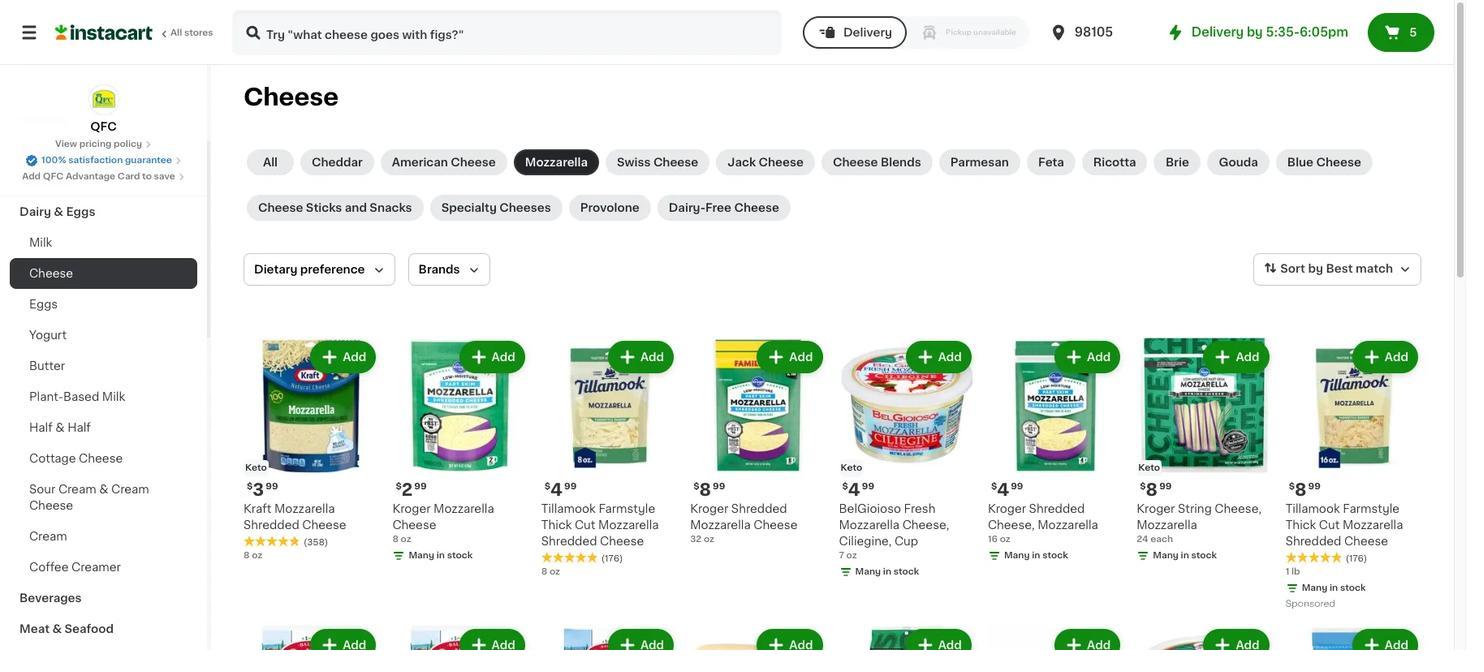 Task type: locate. For each thing, give the bounding box(es) containing it.
shredded inside kroger shredded cheese, mozzarella 16 oz
[[1029, 504, 1085, 515]]

sour cream & cream cheese link
[[10, 474, 197, 521]]

dairy
[[19, 206, 51, 218]]

0 horizontal spatial farmstyle
[[599, 504, 656, 515]]

blue cheese link
[[1277, 149, 1373, 175]]

add
[[22, 172, 41, 181], [343, 352, 367, 363], [492, 352, 516, 363], [641, 352, 664, 363], [790, 352, 813, 363], [939, 352, 962, 363], [1088, 352, 1111, 363], [1236, 352, 1260, 363], [1385, 352, 1409, 363]]

& up cottage
[[55, 422, 65, 434]]

6 $ from the left
[[992, 483, 998, 492]]

milk link
[[10, 227, 197, 258]]

2 horizontal spatial $ 4 99
[[992, 482, 1024, 499]]

qfc down 100%
[[43, 172, 64, 181]]

4 add button from the left
[[759, 343, 822, 372]]

2 horizontal spatial keto
[[1139, 464, 1161, 473]]

1 vertical spatial all
[[263, 157, 278, 168]]

swiss
[[617, 157, 651, 168]]

kroger string cheese, mozzarella 24 each
[[1137, 504, 1262, 544]]

all inside all link
[[263, 157, 278, 168]]

cheese, inside kroger string cheese, mozzarella 24 each
[[1215, 504, 1262, 515]]

many in stock for 24
[[1153, 552, 1218, 561]]

lists link
[[10, 45, 197, 78]]

keto
[[245, 464, 267, 473], [841, 464, 863, 473], [1139, 464, 1161, 473]]

add for kroger string cheese, mozzarella
[[1236, 352, 1260, 363]]

coffee creamer link
[[10, 552, 197, 583]]

0 horizontal spatial thick
[[542, 520, 572, 531]]

1 horizontal spatial half
[[68, 422, 91, 434]]

eggs down advantage on the left top of the page
[[66, 206, 95, 218]]

5 add button from the left
[[908, 343, 970, 372]]

0 horizontal spatial all
[[171, 28, 182, 37]]

7 $ from the left
[[1140, 483, 1146, 492]]

2 kroger from the left
[[690, 504, 729, 515]]

by left 5:35- on the top of page
[[1247, 26, 1264, 38]]

shredded
[[732, 504, 788, 515], [1029, 504, 1085, 515], [244, 520, 300, 531], [542, 536, 597, 548], [1286, 536, 1342, 548]]

1 horizontal spatial cut
[[1320, 520, 1340, 531]]

7
[[839, 552, 845, 561]]

eggs up yogurt at the bottom left
[[29, 299, 58, 310]]

add button for kroger mozzarella cheese
[[461, 343, 524, 372]]

2 $ 8 99 from the left
[[1140, 482, 1172, 499]]

fresh
[[904, 504, 936, 515]]

0 horizontal spatial (176)
[[602, 555, 623, 564]]

1 horizontal spatial all
[[263, 157, 278, 168]]

in for ciliegine,
[[884, 568, 892, 577]]

all left cheddar
[[263, 157, 278, 168]]

preference
[[300, 264, 365, 275]]

2 4 from the left
[[849, 482, 861, 499]]

jack cheese
[[728, 157, 804, 168]]

cream down cottage cheese link
[[111, 484, 149, 495]]

keto for 3
[[245, 464, 267, 473]]

keto up 24
[[1139, 464, 1161, 473]]

2 tillamook farmstyle thick cut mozzarella shredded cheese from the left
[[1286, 504, 1404, 548]]

by right sort
[[1309, 263, 1324, 275]]

2 (176) from the left
[[1346, 555, 1368, 564]]

Search field
[[234, 11, 780, 54]]

1 vertical spatial milk
[[102, 391, 125, 403]]

kroger inside kroger shredded cheese, mozzarella 16 oz
[[988, 504, 1027, 515]]

3 99 from the left
[[564, 483, 577, 492]]

1 horizontal spatial 8 oz
[[542, 568, 560, 577]]

3 $ from the left
[[545, 483, 551, 492]]

to
[[142, 172, 152, 181]]

2 tillamook from the left
[[1286, 504, 1341, 515]]

100%
[[41, 156, 66, 165]]

5:35-
[[1266, 26, 1300, 38]]

brie
[[1166, 157, 1190, 168]]

99 inside $ 3 99
[[266, 483, 278, 492]]

all
[[171, 28, 182, 37], [263, 157, 278, 168]]

1 farmstyle from the left
[[599, 504, 656, 515]]

2 half from the left
[[68, 422, 91, 434]]

each
[[1151, 536, 1174, 544]]

0 vertical spatial qfc
[[90, 121, 117, 132]]

& for eggs
[[54, 206, 63, 218]]

kroger up 32
[[690, 504, 729, 515]]

0 horizontal spatial $ 8 99
[[694, 482, 726, 499]]

3
[[253, 482, 264, 499]]

2 add button from the left
[[461, 343, 524, 372]]

8 oz inside product group
[[244, 552, 263, 561]]

in down kroger string cheese, mozzarella 24 each
[[1181, 552, 1190, 561]]

many in stock down cup
[[856, 568, 920, 577]]

0 vertical spatial by
[[1247, 26, 1264, 38]]

$ 8 99 for tillamook farmstyle thick cut mozzarella shredded cheese
[[1289, 482, 1321, 499]]

& right meat
[[52, 624, 62, 635]]

eggs
[[66, 206, 95, 218], [29, 299, 58, 310]]

add for kroger mozzarella cheese
[[492, 352, 516, 363]]

thick
[[542, 520, 572, 531], [1286, 520, 1317, 531]]

$ 8 99 for kroger shredded mozzarella cheese
[[694, 482, 726, 499]]

24
[[1137, 536, 1149, 544]]

0 vertical spatial all
[[171, 28, 182, 37]]

in for 16
[[1032, 552, 1041, 561]]

mozzarella
[[525, 157, 588, 168], [274, 504, 335, 515], [434, 504, 494, 515], [599, 520, 659, 531], [690, 520, 751, 531], [839, 520, 900, 531], [1038, 520, 1099, 531], [1137, 520, 1198, 531], [1343, 520, 1404, 531]]

add for kraft mozzarella shredded cheese
[[343, 352, 367, 363]]

$ inside $ 3 99
[[247, 483, 253, 492]]

tillamook farmstyle thick cut mozzarella shredded cheese for 8
[[1286, 504, 1404, 548]]

sponsored badge image
[[1286, 600, 1335, 609]]

card
[[118, 172, 140, 181]]

0 horizontal spatial delivery
[[844, 27, 893, 38]]

1 horizontal spatial by
[[1309, 263, 1324, 275]]

thick for 8
[[1286, 520, 1317, 531]]

1 horizontal spatial farmstyle
[[1344, 504, 1400, 515]]

all for all stores
[[171, 28, 182, 37]]

oz inside kroger shredded mozzarella cheese 32 oz
[[704, 536, 715, 544]]

milk right based on the bottom left
[[102, 391, 125, 403]]

99 for add button associated with kroger string cheese, mozzarella
[[1160, 483, 1172, 492]]

6 99 from the left
[[1011, 483, 1024, 492]]

in up sponsored badge image
[[1330, 584, 1339, 593]]

3 kroger from the left
[[988, 504, 1027, 515]]

by
[[1247, 26, 1264, 38], [1309, 263, 1324, 275]]

1 $ from the left
[[247, 483, 253, 492]]

by inside best match sort by field
[[1309, 263, 1324, 275]]

kroger for 2
[[393, 504, 431, 515]]

1 keto from the left
[[245, 464, 267, 473]]

1 horizontal spatial $ 4 99
[[843, 482, 875, 499]]

8 inside kroger mozzarella cheese 8 oz
[[393, 536, 399, 544]]

jack
[[728, 157, 756, 168]]

stock
[[447, 552, 473, 561], [1043, 552, 1069, 561], [1192, 552, 1218, 561], [894, 568, 920, 577], [1341, 584, 1366, 593]]

0 horizontal spatial by
[[1247, 26, 1264, 38]]

0 horizontal spatial tillamook farmstyle thick cut mozzarella shredded cheese
[[542, 504, 659, 548]]

0 horizontal spatial 4
[[551, 482, 563, 499]]

keto inside product group
[[245, 464, 267, 473]]

all left stores
[[171, 28, 182, 37]]

many in stock inside product group
[[409, 552, 473, 561]]

98105 button
[[1049, 10, 1147, 55]]

0 horizontal spatial 8 oz
[[244, 552, 263, 561]]

3 4 from the left
[[998, 482, 1010, 499]]

1 99 from the left
[[266, 483, 278, 492]]

& right dairy
[[54, 206, 63, 218]]

0 horizontal spatial keto
[[245, 464, 267, 473]]

tillamook for 8
[[1286, 504, 1341, 515]]

half down 'plant-'
[[29, 422, 53, 434]]

cheese, right string at the right
[[1215, 504, 1262, 515]]

mozzarella inside belgioioso fresh mozzarella cheese, ciliegine, cup 7 oz
[[839, 520, 900, 531]]

1 cut from the left
[[575, 520, 596, 531]]

1 vertical spatial by
[[1309, 263, 1324, 275]]

0 horizontal spatial $ 4 99
[[545, 482, 577, 499]]

qfc up view pricing policy link
[[90, 121, 117, 132]]

99 for add button related to belgioioso fresh mozzarella cheese, ciliegine, cup
[[862, 483, 875, 492]]

2 $ from the left
[[396, 483, 402, 492]]

1 (176) from the left
[[602, 555, 623, 564]]

1 horizontal spatial (176)
[[1346, 555, 1368, 564]]

delivery for delivery
[[844, 27, 893, 38]]

best match
[[1327, 263, 1394, 275]]

1 vertical spatial 8 oz
[[542, 568, 560, 577]]

many in stock up sponsored badge image
[[1302, 584, 1366, 593]]

stock for shredded
[[1043, 552, 1069, 561]]

99 inside $ 2 99
[[414, 483, 427, 492]]

0 vertical spatial 8 oz
[[244, 552, 263, 561]]

0 horizontal spatial cut
[[575, 520, 596, 531]]

dietary
[[254, 264, 298, 275]]

2 $ 4 99 from the left
[[843, 482, 875, 499]]

all for all
[[263, 157, 278, 168]]

cheese, down fresh
[[903, 520, 950, 531]]

cheese, inside kroger shredded cheese, mozzarella 16 oz
[[988, 520, 1035, 531]]

kroger up each in the right bottom of the page
[[1137, 504, 1176, 515]]

many in stock down kroger mozzarella cheese 8 oz
[[409, 552, 473, 561]]

stock inside product group
[[447, 552, 473, 561]]

many for ciliegine,
[[856, 568, 881, 577]]

cheese, up 16
[[988, 520, 1035, 531]]

4 kroger from the left
[[1137, 504, 1176, 515]]

&
[[54, 206, 63, 218], [55, 422, 65, 434], [99, 484, 108, 495], [52, 624, 62, 635]]

delivery for delivery by 5:35-6:05pm
[[1192, 26, 1244, 38]]

3 $ 8 99 from the left
[[1289, 482, 1321, 499]]

many for oz
[[409, 552, 435, 561]]

parmesan link
[[939, 149, 1021, 175]]

many in stock down each in the right bottom of the page
[[1153, 552, 1218, 561]]

cheddar link
[[301, 149, 374, 175]]

(176)
[[602, 555, 623, 564], [1346, 555, 1368, 564]]

farmstyle for 4
[[599, 504, 656, 515]]

qfc
[[90, 121, 117, 132], [43, 172, 64, 181]]

kroger inside kroger mozzarella cheese 8 oz
[[393, 504, 431, 515]]

milk
[[29, 237, 52, 249], [102, 391, 125, 403]]

many down "ciliegine,"
[[856, 568, 881, 577]]

keto for 4
[[841, 464, 863, 473]]

8 $ from the left
[[1289, 483, 1295, 492]]

2 horizontal spatial cheese,
[[1215, 504, 1262, 515]]

$ 4 99 for belgioioso fresh mozzarella cheese, ciliegine, cup
[[843, 482, 875, 499]]

1
[[1286, 568, 1290, 577]]

in down kroger mozzarella cheese 8 oz
[[437, 552, 445, 561]]

8 add button from the left
[[1355, 343, 1417, 372]]

kroger inside kroger shredded mozzarella cheese 32 oz
[[690, 504, 729, 515]]

pricing
[[79, 140, 112, 149]]

kroger up 16
[[988, 504, 1027, 515]]

1 tillamook farmstyle thick cut mozzarella shredded cheese from the left
[[542, 504, 659, 548]]

4 99 from the left
[[713, 483, 726, 492]]

1 4 from the left
[[551, 482, 563, 499]]

sort
[[1281, 263, 1306, 275]]

6 add button from the left
[[1057, 343, 1119, 372]]

view
[[55, 140, 77, 149]]

kroger inside kroger string cheese, mozzarella 24 each
[[1137, 504, 1176, 515]]

100% satisfaction guarantee button
[[25, 151, 182, 167]]

kroger down $ 2 99
[[393, 504, 431, 515]]

cheese inside kroger shredded mozzarella cheese 32 oz
[[754, 520, 798, 531]]

1 vertical spatial qfc
[[43, 172, 64, 181]]

0 horizontal spatial tillamook
[[542, 504, 596, 515]]

8 oz for 4
[[542, 568, 560, 577]]

thick for 4
[[542, 520, 572, 531]]

0 horizontal spatial eggs
[[29, 299, 58, 310]]

milk down dairy
[[29, 237, 52, 249]]

half & half
[[29, 422, 91, 434]]

7 99 from the left
[[1160, 483, 1172, 492]]

0 horizontal spatial half
[[29, 422, 53, 434]]

1 horizontal spatial 4
[[849, 482, 861, 499]]

cup
[[895, 536, 919, 548]]

many inside product group
[[409, 552, 435, 561]]

cream
[[58, 484, 96, 495], [111, 484, 149, 495], [29, 531, 67, 543]]

1 horizontal spatial eggs
[[66, 206, 95, 218]]

cheese, inside belgioioso fresh mozzarella cheese, ciliegine, cup 7 oz
[[903, 520, 950, 531]]

in down "ciliegine,"
[[884, 568, 892, 577]]

cheese
[[244, 85, 339, 109], [451, 157, 496, 168], [654, 157, 699, 168], [759, 157, 804, 168], [833, 157, 878, 168], [1317, 157, 1362, 168], [258, 202, 303, 214], [735, 202, 780, 214], [29, 268, 73, 279], [79, 453, 123, 465], [29, 500, 73, 512], [302, 520, 346, 531], [393, 520, 437, 531], [754, 520, 798, 531], [600, 536, 644, 548], [1345, 536, 1389, 548]]

snacks
[[370, 202, 412, 214]]

3 $ 4 99 from the left
[[992, 482, 1024, 499]]

product group
[[244, 338, 380, 563], [393, 338, 529, 566], [542, 338, 677, 579], [690, 338, 826, 547], [839, 338, 975, 583], [988, 338, 1124, 566], [1137, 338, 1273, 566], [1286, 338, 1422, 613], [244, 626, 380, 651], [393, 626, 529, 651], [542, 626, 677, 651], [690, 626, 826, 651], [839, 626, 975, 651], [988, 626, 1124, 651], [1137, 626, 1273, 651], [1286, 626, 1422, 651]]

1 horizontal spatial tillamook farmstyle thick cut mozzarella shredded cheese
[[1286, 504, 1404, 548]]

1 horizontal spatial cheese,
[[988, 520, 1035, 531]]

99
[[266, 483, 278, 492], [414, 483, 427, 492], [564, 483, 577, 492], [713, 483, 726, 492], [862, 483, 875, 492], [1011, 483, 1024, 492], [1160, 483, 1172, 492], [1309, 483, 1321, 492]]

many down kroger shredded cheese, mozzarella 16 oz
[[1005, 552, 1030, 561]]

2 farmstyle from the left
[[1344, 504, 1400, 515]]

mozzarella link
[[514, 149, 599, 175]]

cream up coffee
[[29, 531, 67, 543]]

swiss cheese
[[617, 157, 699, 168]]

oz inside belgioioso fresh mozzarella cheese, ciliegine, cup 7 oz
[[847, 552, 857, 561]]

yogurt
[[29, 330, 67, 341]]

in for oz
[[437, 552, 445, 561]]

Best match Sort by field
[[1254, 253, 1422, 286]]

half down plant-based milk
[[68, 422, 91, 434]]

many in stock for oz
[[409, 552, 473, 561]]

many down each in the right bottom of the page
[[1153, 552, 1179, 561]]

cottage cheese link
[[10, 443, 197, 474]]

belgioioso
[[839, 504, 902, 515]]

$ for add button for kroger mozzarella cheese
[[396, 483, 402, 492]]

7 add button from the left
[[1206, 343, 1268, 372]]

1 horizontal spatial milk
[[102, 391, 125, 403]]

specialty
[[442, 202, 497, 214]]

yogurt link
[[10, 320, 197, 351]]

1 thick from the left
[[542, 520, 572, 531]]

in inside product group
[[437, 552, 445, 561]]

kroger for 8
[[1137, 504, 1176, 515]]

5 99 from the left
[[862, 483, 875, 492]]

add for kroger shredded mozzarella cheese
[[790, 352, 813, 363]]

3 keto from the left
[[1139, 464, 1161, 473]]

0 horizontal spatial milk
[[29, 237, 52, 249]]

add for tillamook farmstyle thick cut mozzarella shredded cheese
[[641, 352, 664, 363]]

blends
[[881, 157, 922, 168]]

tillamook for 4
[[542, 504, 596, 515]]

2 horizontal spatial 4
[[998, 482, 1010, 499]]

$ for add button related to tillamook farmstyle thick cut mozzarella shredded cheese
[[545, 483, 551, 492]]

cheese, for 4
[[988, 520, 1035, 531]]

produce link
[[10, 166, 197, 197]]

brie link
[[1154, 149, 1202, 175]]

cream down cottage cheese
[[58, 484, 96, 495]]

3 add button from the left
[[610, 343, 673, 372]]

$ 4 99
[[545, 482, 577, 499], [843, 482, 875, 499], [992, 482, 1024, 499]]

★★★★★
[[244, 536, 301, 548], [244, 536, 301, 548], [542, 553, 598, 564], [542, 553, 598, 564], [1286, 553, 1343, 564], [1286, 553, 1343, 564]]

keto up 3
[[245, 464, 267, 473]]

blue
[[1288, 157, 1314, 168]]

$ 4 99 for tillamook farmstyle thick cut mozzarella shredded cheese
[[545, 482, 577, 499]]

add for belgioioso fresh mozzarella cheese, ciliegine, cup
[[939, 352, 962, 363]]

delivery inside button
[[844, 27, 893, 38]]

1 horizontal spatial keto
[[841, 464, 863, 473]]

in for 24
[[1181, 552, 1190, 561]]

0 vertical spatial eggs
[[66, 206, 95, 218]]

tillamook
[[542, 504, 596, 515], [1286, 504, 1341, 515]]

5 $ from the left
[[843, 483, 849, 492]]

by for delivery
[[1247, 26, 1264, 38]]

dairy & eggs
[[19, 206, 95, 218]]

in down kroger shredded cheese, mozzarella 16 oz
[[1032, 552, 1041, 561]]

1 horizontal spatial delivery
[[1192, 26, 1244, 38]]

2 99 from the left
[[414, 483, 427, 492]]

2 cut from the left
[[1320, 520, 1340, 531]]

1 $ 8 99 from the left
[[694, 482, 726, 499]]

1 horizontal spatial thick
[[1286, 520, 1317, 531]]

0 horizontal spatial qfc
[[43, 172, 64, 181]]

tillamook farmstyle thick cut mozzarella shredded cheese for 4
[[542, 504, 659, 548]]

keto for 8
[[1139, 464, 1161, 473]]

& inside sour cream & cream cheese
[[99, 484, 108, 495]]

4 $ from the left
[[694, 483, 700, 492]]

many in stock down kroger shredded cheese, mozzarella 16 oz
[[1005, 552, 1069, 561]]

ricotta
[[1094, 157, 1137, 168]]

2 keto from the left
[[841, 464, 863, 473]]

$ inside $ 2 99
[[396, 483, 402, 492]]

0 horizontal spatial cheese,
[[903, 520, 950, 531]]

99 for add button related to kroger shredded mozzarella cheese
[[713, 483, 726, 492]]

2 thick from the left
[[1286, 520, 1317, 531]]

1 horizontal spatial $ 8 99
[[1140, 482, 1172, 499]]

$ 8 99
[[694, 482, 726, 499], [1140, 482, 1172, 499], [1289, 482, 1321, 499]]

keto up the belgioioso on the bottom right of the page
[[841, 464, 863, 473]]

1 add button from the left
[[312, 343, 375, 372]]

& down cottage cheese link
[[99, 484, 108, 495]]

$ for add button associated with kroger shredded cheese, mozzarella
[[992, 483, 998, 492]]

1 vertical spatial eggs
[[29, 299, 58, 310]]

None search field
[[232, 10, 782, 55]]

by inside delivery by 5:35-6:05pm link
[[1247, 26, 1264, 38]]

1 $ 4 99 from the left
[[545, 482, 577, 499]]

$ 4 99 for kroger shredded cheese, mozzarella
[[992, 482, 1024, 499]]

2 horizontal spatial $ 8 99
[[1289, 482, 1321, 499]]

policy
[[114, 140, 142, 149]]

cut for 8
[[1320, 520, 1340, 531]]

1 tillamook from the left
[[542, 504, 596, 515]]

1 kroger from the left
[[393, 504, 431, 515]]

oz
[[401, 536, 412, 544], [704, 536, 715, 544], [1000, 536, 1011, 544], [252, 552, 263, 561], [847, 552, 857, 561], [550, 568, 560, 577]]

many down kroger mozzarella cheese 8 oz
[[409, 552, 435, 561]]

beverages link
[[10, 583, 197, 614]]

milk inside 'link'
[[102, 391, 125, 403]]

thanksgiving
[[19, 145, 97, 156]]

1 horizontal spatial tillamook
[[1286, 504, 1341, 515]]

99 for add button related to tillamook farmstyle thick cut mozzarella shredded cheese
[[564, 483, 577, 492]]



Task type: vqa. For each thing, say whether or not it's contained in the screenshot.
[This review was collected as part of a promotion.] The kids love these, I made them s'mores and could have enough. They also like them with milk. It a great afternoon snack for them and me. I definitely recommend this product.'s [this
no



Task type: describe. For each thing, give the bounding box(es) containing it.
produce
[[19, 175, 69, 187]]

5 button
[[1369, 13, 1435, 52]]

many for 16
[[1005, 552, 1030, 561]]

creamer
[[72, 562, 121, 573]]

plant-based milk link
[[10, 382, 197, 413]]

sour
[[29, 484, 56, 495]]

add button for kroger shredded cheese, mozzarella
[[1057, 343, 1119, 372]]

1 horizontal spatial qfc
[[90, 121, 117, 132]]

parmesan
[[951, 157, 1009, 168]]

all stores link
[[55, 10, 214, 55]]

stock for mozzarella
[[447, 552, 473, 561]]

add button for kraft mozzarella shredded cheese
[[312, 343, 375, 372]]

mozzarella inside kroger string cheese, mozzarella 24 each
[[1137, 520, 1198, 531]]

coffee
[[29, 562, 69, 573]]

kraft mozzarella shredded cheese
[[244, 504, 346, 531]]

jack cheese link
[[717, 149, 815, 175]]

1 lb
[[1286, 568, 1301, 577]]

by for sort
[[1309, 263, 1324, 275]]

advantage
[[66, 172, 115, 181]]

cheese inside sour cream & cream cheese
[[29, 500, 73, 512]]

(176) for 4
[[602, 555, 623, 564]]

product group containing 2
[[393, 338, 529, 566]]

cottage cheese
[[29, 453, 123, 465]]

dairy & eggs link
[[10, 197, 197, 227]]

cheese sticks and snacks
[[258, 202, 412, 214]]

qfc logo image
[[88, 84, 119, 115]]

add button for kroger string cheese, mozzarella
[[1206, 343, 1268, 372]]

2
[[402, 482, 413, 499]]

oz inside kroger shredded cheese, mozzarella 16 oz
[[1000, 536, 1011, 544]]

1 half from the left
[[29, 422, 53, 434]]

specialty cheeses
[[442, 202, 551, 214]]

cream inside "link"
[[29, 531, 67, 543]]

4 for belgioioso fresh mozzarella cheese, ciliegine, cup
[[849, 482, 861, 499]]

cheese blends link
[[822, 149, 933, 175]]

free
[[706, 202, 732, 214]]

plant-based milk
[[29, 391, 125, 403]]

butter
[[29, 361, 65, 372]]

mozzarella inside kroger shredded mozzarella cheese 32 oz
[[690, 520, 751, 531]]

cheddar
[[312, 157, 363, 168]]

gouda link
[[1208, 149, 1270, 175]]

& for half
[[55, 422, 65, 434]]

6:05pm
[[1300, 26, 1349, 38]]

& for seafood
[[52, 624, 62, 635]]

meat & seafood link
[[10, 614, 197, 645]]

stock for fresh
[[894, 568, 920, 577]]

(358)
[[304, 539, 328, 548]]

mozzarella inside kroger mozzarella cheese 8 oz
[[434, 504, 494, 515]]

5
[[1410, 27, 1418, 38]]

many in stock for 16
[[1005, 552, 1069, 561]]

kroger for 4
[[988, 504, 1027, 515]]

feta link
[[1027, 149, 1076, 175]]

dairy-free cheese link
[[658, 195, 791, 221]]

stock for string
[[1192, 552, 1218, 561]]

delivery button
[[803, 16, 907, 49]]

8 oz for 3
[[244, 552, 263, 561]]

cheese, for 8
[[1215, 504, 1262, 515]]

add button for belgioioso fresh mozzarella cheese, ciliegine, cup
[[908, 343, 970, 372]]

stores
[[184, 28, 213, 37]]

american cheese
[[392, 157, 496, 168]]

eggs link
[[10, 289, 197, 320]]

many in stock for ciliegine,
[[856, 568, 920, 577]]

best
[[1327, 263, 1354, 275]]

provolone link
[[569, 195, 651, 221]]

sour cream & cream cheese
[[29, 484, 149, 512]]

kroger shredded mozzarella cheese 32 oz
[[690, 504, 798, 544]]

dietary preference
[[254, 264, 365, 275]]

99 for add button associated with kroger shredded cheese, mozzarella
[[1011, 483, 1024, 492]]

swiss cheese link
[[606, 149, 710, 175]]

99 for add button associated with kraft mozzarella shredded cheese
[[266, 483, 278, 492]]

many up sponsored badge image
[[1302, 584, 1328, 593]]

service type group
[[803, 16, 1030, 49]]

4 for tillamook farmstyle thick cut mozzarella shredded cheese
[[551, 482, 563, 499]]

oz inside kroger mozzarella cheese 8 oz
[[401, 536, 412, 544]]

$ for add button associated with kroger string cheese, mozzarella
[[1140, 483, 1146, 492]]

mozzarella inside kroger shredded cheese, mozzarella 16 oz
[[1038, 520, 1099, 531]]

0 vertical spatial milk
[[29, 237, 52, 249]]

beverages
[[19, 593, 82, 604]]

american
[[392, 157, 448, 168]]

mozzarella inside "kraft mozzarella shredded cheese"
[[274, 504, 335, 515]]

cut for 4
[[575, 520, 596, 531]]

add button for tillamook farmstyle thick cut mozzarella shredded cheese
[[610, 343, 673, 372]]

$ for add button associated with kraft mozzarella shredded cheese
[[247, 483, 253, 492]]

farmstyle for 8
[[1344, 504, 1400, 515]]

all link
[[247, 149, 294, 175]]

cheese inside kroger mozzarella cheese 8 oz
[[393, 520, 437, 531]]

(176) for 8
[[1346, 555, 1368, 564]]

cheese inside "kraft mozzarella shredded cheese"
[[302, 520, 346, 531]]

shredded inside "kraft mozzarella shredded cheese"
[[244, 520, 300, 531]]

add qfc advantage card to save link
[[22, 171, 185, 184]]

dairy-
[[669, 202, 706, 214]]

kroger mozzarella cheese 8 oz
[[393, 504, 494, 544]]

cream link
[[10, 521, 197, 552]]

kraft
[[244, 504, 272, 515]]

sort by
[[1281, 263, 1324, 275]]

meat & seafood
[[19, 624, 114, 635]]

8 99 from the left
[[1309, 483, 1321, 492]]

and
[[345, 202, 367, 214]]

ricotta link
[[1082, 149, 1148, 175]]

shredded inside kroger shredded mozzarella cheese 32 oz
[[732, 504, 788, 515]]

lists
[[45, 56, 73, 67]]

$ 3 99
[[247, 482, 278, 499]]

kroger shredded cheese, mozzarella 16 oz
[[988, 504, 1099, 544]]

recipes
[[19, 114, 67, 125]]

meat
[[19, 624, 50, 635]]

gouda
[[1219, 157, 1259, 168]]

delivery by 5:35-6:05pm
[[1192, 26, 1349, 38]]

ciliegine,
[[839, 536, 892, 548]]

add button for kroger shredded mozzarella cheese
[[759, 343, 822, 372]]

cottage
[[29, 453, 76, 465]]

brands button
[[408, 253, 490, 286]]

eggs inside eggs link
[[29, 299, 58, 310]]

add for kroger shredded cheese, mozzarella
[[1088, 352, 1111, 363]]

string
[[1178, 504, 1212, 515]]

$ 8 99 for kroger string cheese, mozzarella
[[1140, 482, 1172, 499]]

specialty cheeses link
[[430, 195, 563, 221]]

delivery by 5:35-6:05pm link
[[1166, 23, 1349, 42]]

coffee creamer
[[29, 562, 121, 573]]

american cheese link
[[381, 149, 507, 175]]

$ for add button related to kroger shredded mozzarella cheese
[[694, 483, 700, 492]]

save
[[154, 172, 175, 181]]

16
[[988, 536, 998, 544]]

provolone
[[581, 202, 640, 214]]

eggs inside dairy & eggs link
[[66, 206, 95, 218]]

dietary preference button
[[244, 253, 395, 286]]

4 for kroger shredded cheese, mozzarella
[[998, 482, 1010, 499]]

many for 24
[[1153, 552, 1179, 561]]

product group containing 3
[[244, 338, 380, 563]]

$ for add button related to belgioioso fresh mozzarella cheese, ciliegine, cup
[[843, 483, 849, 492]]

sticks
[[306, 202, 342, 214]]

cheese link
[[10, 258, 197, 289]]

instacart logo image
[[55, 23, 153, 42]]

recipes link
[[10, 104, 197, 135]]

lb
[[1292, 568, 1301, 577]]

all stores
[[171, 28, 213, 37]]

99 for add button for kroger mozzarella cheese
[[414, 483, 427, 492]]



